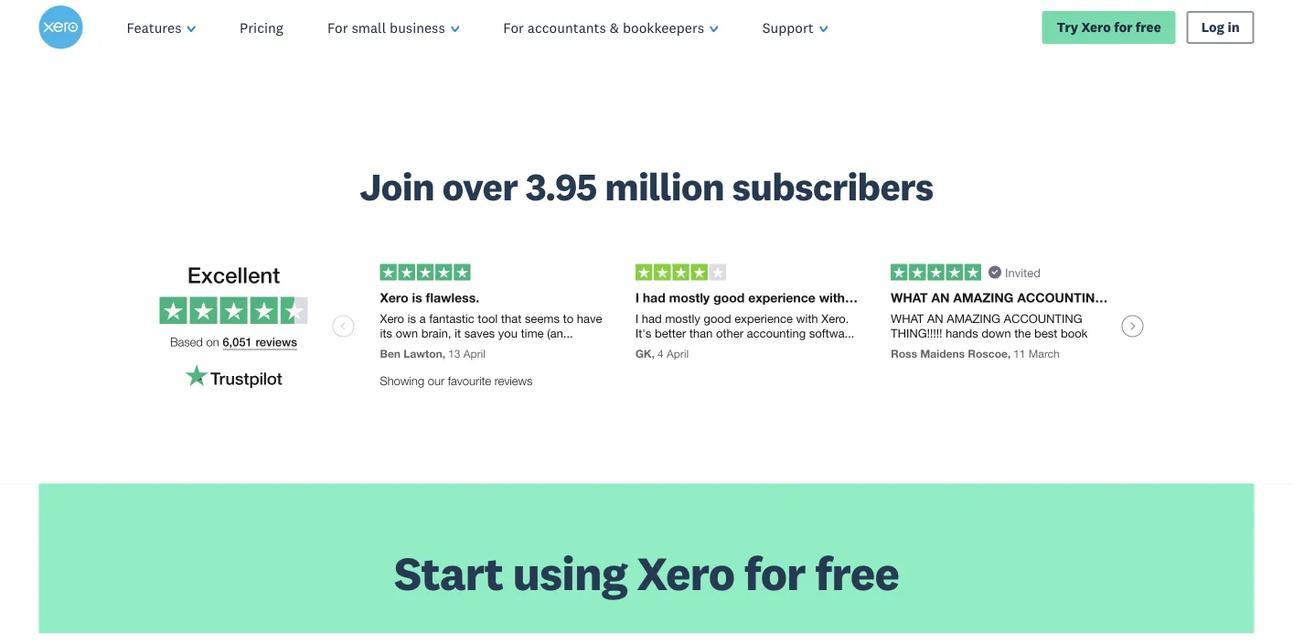 Task type: vqa. For each thing, say whether or not it's contained in the screenshot.
the bookkeepers
yes



Task type: describe. For each thing, give the bounding box(es) containing it.
for for for accountants & bookkeepers
[[504, 18, 524, 36]]

try
[[1057, 19, 1079, 36]]

join over 3.95 million subscribers
[[360, 162, 934, 211]]

in
[[1228, 19, 1240, 36]]

for for for small business
[[327, 18, 348, 36]]

pricing
[[240, 18, 284, 36]]

for accountants & bookkeepers button
[[482, 0, 741, 55]]

for small business button
[[306, 0, 482, 55]]

support button
[[741, 0, 850, 55]]

try xero for free link
[[1043, 11, 1176, 44]]

join
[[360, 162, 434, 211]]

try xero for free
[[1057, 19, 1162, 36]]

0 horizontal spatial xero
[[637, 543, 735, 602]]

for inside "try xero for free" link
[[1115, 19, 1133, 36]]

start using xero for free
[[394, 543, 899, 602]]

log in
[[1202, 19, 1240, 36]]



Task type: locate. For each thing, give the bounding box(es) containing it.
1 horizontal spatial free
[[1136, 19, 1162, 36]]

over
[[442, 162, 518, 211]]

accountants
[[528, 18, 607, 36]]

for
[[327, 18, 348, 36], [504, 18, 524, 36]]

0 vertical spatial for
[[1115, 19, 1133, 36]]

0 vertical spatial free
[[1136, 19, 1162, 36]]

start
[[394, 543, 503, 602]]

2 for from the left
[[504, 18, 524, 36]]

3.95
[[526, 162, 597, 211]]

1 vertical spatial for
[[745, 543, 806, 602]]

for left accountants on the top left of the page
[[504, 18, 524, 36]]

support
[[763, 18, 814, 36]]

1 vertical spatial free
[[815, 543, 899, 602]]

subscribers
[[732, 162, 934, 211]]

free
[[1136, 19, 1162, 36], [815, 543, 899, 602]]

features
[[127, 18, 182, 36]]

1 horizontal spatial for
[[1115, 19, 1133, 36]]

for small business
[[327, 18, 445, 36]]

for inside dropdown button
[[327, 18, 348, 36]]

1 horizontal spatial for
[[504, 18, 524, 36]]

xero homepage image
[[39, 5, 83, 49]]

log
[[1202, 19, 1225, 36]]

0 horizontal spatial free
[[815, 543, 899, 602]]

1 vertical spatial xero
[[637, 543, 735, 602]]

0 horizontal spatial for
[[327, 18, 348, 36]]

small
[[352, 18, 386, 36]]

using
[[513, 543, 627, 602]]

bookkeepers
[[623, 18, 705, 36]]

1 for from the left
[[327, 18, 348, 36]]

for left small
[[327, 18, 348, 36]]

business
[[390, 18, 445, 36]]

0 vertical spatial xero
[[1082, 19, 1111, 36]]

&
[[610, 18, 619, 36]]

1 horizontal spatial xero
[[1082, 19, 1111, 36]]

pricing link
[[218, 0, 306, 55]]

log in link
[[1187, 11, 1255, 44]]

for
[[1115, 19, 1133, 36], [745, 543, 806, 602]]

0 horizontal spatial for
[[745, 543, 806, 602]]

million
[[605, 162, 725, 211]]

features button
[[105, 0, 218, 55]]

for inside dropdown button
[[504, 18, 524, 36]]

xero
[[1082, 19, 1111, 36], [637, 543, 735, 602]]

for accountants & bookkeepers
[[504, 18, 705, 36]]



